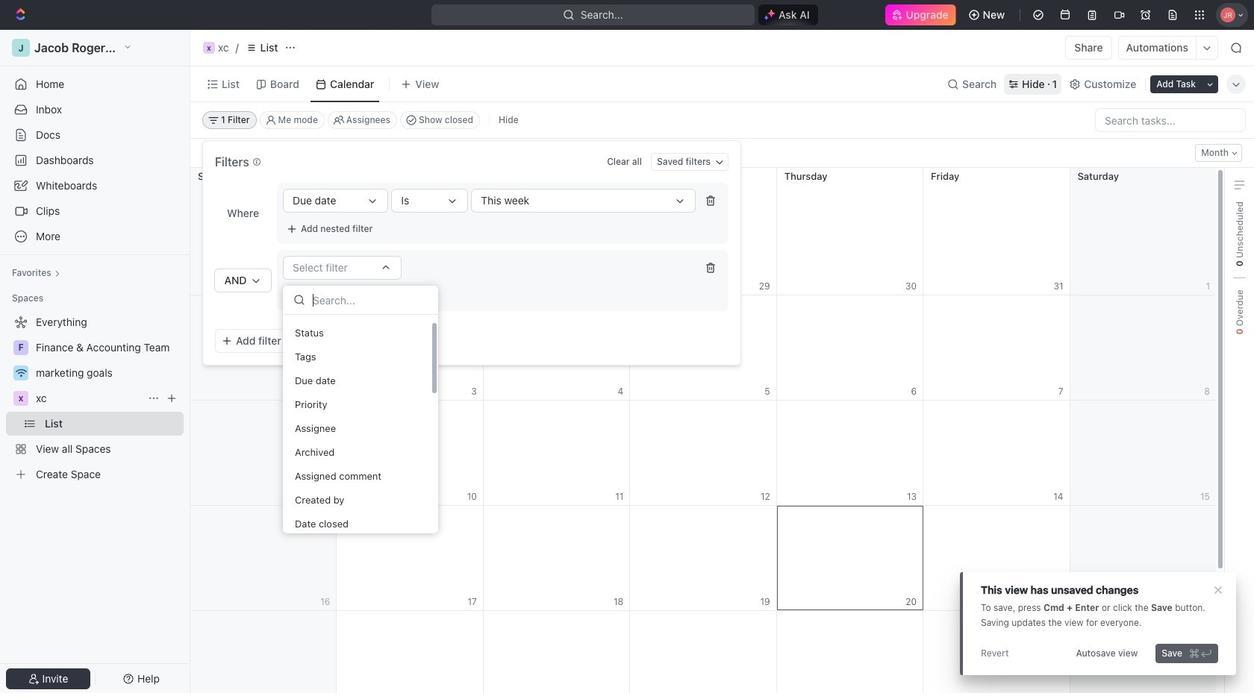 Task type: vqa. For each thing, say whether or not it's contained in the screenshot.
3rd 'row' from the bottom
yes



Task type: describe. For each thing, give the bounding box(es) containing it.
1 row from the top
[[190, 168, 1217, 296]]

xc, , element inside 'sidebar' navigation
[[13, 391, 28, 406]]

1 horizontal spatial xc, , element
[[203, 42, 215, 54]]

Search... text field
[[313, 289, 428, 311]]

sidebar navigation
[[0, 30, 190, 694]]

2 row from the top
[[190, 296, 1217, 401]]



Task type: locate. For each thing, give the bounding box(es) containing it.
5 row from the top
[[190, 611, 1217, 694]]

3 row from the top
[[190, 401, 1217, 506]]

0 vertical spatial xc, , element
[[203, 42, 215, 54]]

grid
[[190, 168, 1217, 694]]

xc, , element
[[203, 42, 215, 54], [13, 391, 28, 406]]

4 row from the top
[[190, 506, 1217, 611]]

row
[[190, 168, 1217, 296], [190, 296, 1217, 401], [190, 401, 1217, 506], [190, 506, 1217, 611], [190, 611, 1217, 694]]

Search tasks... text field
[[1096, 109, 1245, 131]]

1 vertical spatial xc, , element
[[13, 391, 28, 406]]

0 horizontal spatial xc, , element
[[13, 391, 28, 406]]



